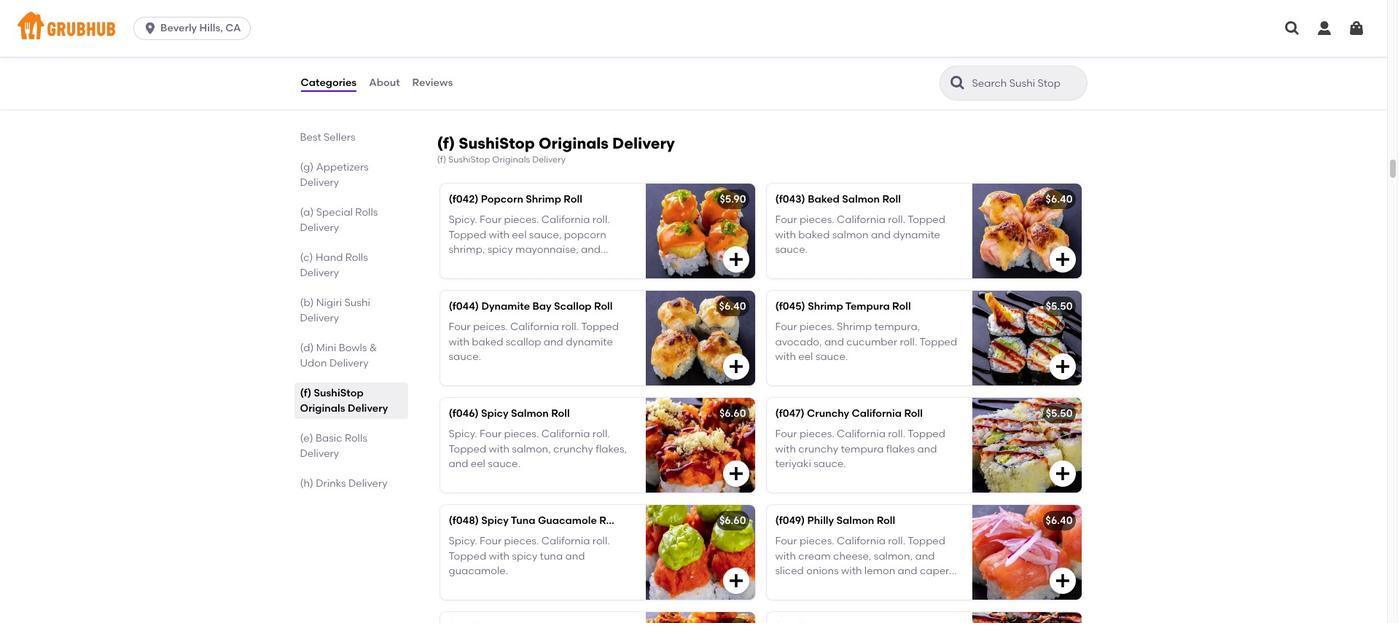 Task type: locate. For each thing, give the bounding box(es) containing it.
shrimp right (f045)
[[808, 300, 843, 313]]

baked inside the four pieces. california roll. topped with baked salmon and dynamite sauce.
[[799, 229, 830, 241]]

four down (f043)
[[775, 214, 797, 226]]

2 vertical spatial (f)
[[300, 387, 311, 400]]

salmon up spicy. four pieces. california roll. topped with salmon, crunchy flakes, and eel sauce. on the left of the page
[[511, 408, 549, 420]]

svg image
[[1316, 20, 1334, 37], [143, 21, 158, 36], [727, 251, 745, 268], [1054, 572, 1071, 590]]

categories
[[301, 76, 357, 89]]

(f) for (f) sushistop originals delivery
[[300, 387, 311, 400]]

0 vertical spatial spicy
[[481, 408, 509, 420]]

roll. inside spicy. four pieces. california roll. topped with spicy tuna and guacamole.
[[593, 535, 610, 548]]

0 vertical spatial $5.50
[[1046, 300, 1073, 313]]

1 vertical spatial rolls
[[345, 252, 368, 264]]

1 $6.60 from the top
[[720, 408, 746, 420]]

1 vertical spatial baked
[[472, 336, 503, 348]]

spicy
[[481, 408, 509, 420], [481, 515, 509, 527]]

originals inside (f) sushistop originals delivery
[[300, 402, 345, 415]]

1 vertical spatial salmon
[[511, 408, 549, 420]]

(f042)
[[449, 193, 479, 206]]

with up sliced
[[775, 550, 796, 563]]

spicy right (f046)
[[481, 408, 509, 420]]

rolls right 'special'
[[355, 206, 378, 219]]

tempura
[[846, 300, 890, 313]]

spicy. inside spicy. four pieces. california roll. topped with eel sauce, popcorn shrimp, spicy mayonnaise, and green onion.
[[449, 214, 477, 226]]

$6.60 left '(f047)'
[[720, 408, 746, 420]]

roll. inside spicy. four pieces. california roll. topped with salmon, crunchy flakes, and eel sauce.
[[593, 428, 610, 441]]

the
[[790, 580, 807, 592]]

beverly hills, ca
[[160, 22, 241, 34]]

and right avocado,
[[825, 336, 844, 348]]

(f042) popcorn shrimp roll image
[[646, 184, 755, 279]]

delivery inside (a) special rolls delivery
[[300, 222, 339, 234]]

topped inside the four pieces. california roll. topped with baked salmon and dynamite sauce.
[[908, 214, 946, 226]]

dynamite inside the four pieces. california roll. topped with baked salmon and dynamite sauce.
[[893, 229, 941, 241]]

four
[[480, 214, 502, 226], [775, 214, 797, 226], [449, 321, 471, 333], [775, 321, 797, 333], [480, 428, 502, 441], [775, 428, 797, 441], [480, 535, 502, 548], [775, 535, 797, 548]]

0 vertical spatial rice
[[505, 48, 527, 60]]

roll up tempura,
[[893, 300, 911, 313]]

about
[[369, 76, 400, 89]]

sushistop up popcorn
[[459, 134, 535, 152]]

eel down (f046)
[[471, 458, 486, 470]]

crunchy inside spicy. four pieces. california roll. topped with salmon, crunchy flakes, and eel sauce.
[[553, 443, 593, 455]]

udon
[[300, 357, 327, 370]]

roll. up flakes,
[[593, 428, 610, 441]]

spicy. down (f046)
[[449, 428, 477, 441]]

3 spicy. from the top
[[449, 535, 477, 548]]

baked left salmon
[[799, 229, 830, 241]]

sushistop for (f) sushistop originals delivery (f) sushistop originals delivery
[[459, 134, 535, 152]]

with inside spicy. four pieces. california roll. topped with salmon, crunchy flakes, and eel sauce.
[[489, 443, 510, 455]]

(f044) dynamite bay scallop roll
[[449, 300, 613, 313]]

0 vertical spatial spicy.
[[449, 214, 477, 226]]

2 horizontal spatial originals
[[539, 134, 609, 152]]

2 horizontal spatial eel
[[799, 351, 813, 363]]

sauce. down avocado,
[[816, 351, 848, 363]]

0 vertical spatial (f)
[[437, 134, 455, 152]]

pieces. inside spicy. four pieces. california roll. topped with spicy tuna and guacamole.
[[504, 535, 539, 548]]

guacamole
[[538, 515, 597, 527]]

$5.50 for four pieces. shrimp tempura, avocado, and cucumber roll. topped with eel sauce.
[[1046, 300, 1073, 313]]

four inside the four pieces. california roll. topped with baked salmon and dynamite sauce.
[[775, 214, 797, 226]]

0 vertical spatial salmon
[[842, 193, 880, 206]]

sushistop inside (f) sushistop originals delivery
[[314, 387, 364, 400]]

sliced
[[775, 565, 804, 577]]

and inside spicy. four pieces. california roll. topped with salmon, crunchy flakes, and eel sauce.
[[449, 458, 468, 470]]

originals for (f) sushistop originals delivery (f) sushistop originals delivery
[[539, 134, 609, 152]]

with down avocado,
[[775, 351, 796, 363]]

pieces. down (f046) spicy salmon roll
[[504, 428, 539, 441]]

delivery inside (f) sushistop originals delivery
[[348, 402, 388, 415]]

pieces. down the 'crunchy'
[[800, 428, 835, 441]]

cheese,
[[833, 550, 872, 563]]

dynamite
[[482, 300, 530, 313]]

1 vertical spatial spicy.
[[449, 428, 477, 441]]

search icon image
[[949, 74, 966, 92]]

spicy. four pieces. california roll. topped with eel sauce, popcorn shrimp, spicy mayonnaise, and green onion.
[[449, 214, 610, 271]]

and inside spicy. four pieces. california roll. topped with eel sauce, popcorn shrimp, spicy mayonnaise, and green onion.
[[581, 244, 601, 256]]

eel down avocado,
[[799, 351, 813, 363]]

0 vertical spatial dynamite
[[893, 229, 941, 241]]

(h) drinks delivery
[[300, 478, 388, 490]]

&
[[369, 342, 377, 354]]

originals for (f) sushistop originals delivery
[[300, 402, 345, 415]]

four down the (f049)
[[775, 535, 797, 548]]

1 horizontal spatial originals
[[492, 154, 530, 165]]

and down popcorn
[[581, 244, 601, 256]]

0 horizontal spatial crunchy
[[553, 443, 593, 455]]

0 vertical spatial baked
[[799, 229, 830, 241]]

0 vertical spatial shrimp
[[526, 193, 561, 206]]

0 vertical spatial sushistop
[[459, 134, 535, 152]]

spicy. down (f048)
[[449, 535, 477, 548]]

spicy for tuna
[[481, 515, 509, 527]]

roll right the guacamole
[[599, 515, 618, 527]]

topped inside spicy. four pieces. california roll. topped with eel sauce, popcorn shrimp, spicy mayonnaise, and green onion.
[[449, 229, 486, 241]]

0 vertical spatial (d175)
[[449, 48, 478, 60]]

0 vertical spatial $6.60
[[720, 408, 746, 420]]

sushistop down the (d) mini bowls & udon delivery
[[314, 387, 364, 400]]

1 vertical spatial salmon,
[[874, 550, 913, 563]]

1 crunchy from the left
[[553, 443, 593, 455]]

0 vertical spatial (d175) side rice
[[449, 48, 527, 60]]

and right tuna
[[565, 550, 585, 563]]

$6.60 for (f047)
[[720, 408, 746, 420]]

1 (d175) from the top
[[449, 48, 478, 60]]

four up guacamole.
[[480, 535, 502, 548]]

best sellers
[[300, 131, 356, 144]]

eel left the sauce,
[[512, 229, 527, 241]]

0 horizontal spatial baked
[[472, 336, 503, 348]]

2 vertical spatial sushistop
[[314, 387, 364, 400]]

0 vertical spatial spicy
[[488, 244, 513, 256]]

with up onion.
[[489, 229, 510, 241]]

(a) special rolls delivery
[[300, 206, 378, 234]]

0 horizontal spatial salmon,
[[512, 443, 551, 455]]

topped inside the four pieces. california roll. topped with cream cheese, salmon, and sliced onions with lemon and capers on the side.
[[908, 535, 946, 548]]

2 vertical spatial originals
[[300, 402, 345, 415]]

about button
[[368, 57, 401, 109]]

side right "reviews"
[[480, 69, 501, 81]]

1 vertical spatial (d175) side rice
[[449, 69, 525, 81]]

$5.50
[[1046, 300, 1073, 313], [1046, 408, 1073, 420]]

baked inside four peices. california roll. topped with baked scallop and dynamite sauce.
[[472, 336, 503, 348]]

1 vertical spatial side
[[480, 69, 501, 81]]

2 $6.60 from the top
[[720, 515, 746, 527]]

0 vertical spatial $6.40
[[1046, 193, 1073, 206]]

Search Sushi Stop search field
[[971, 77, 1082, 90]]

roll up the four pieces. california roll. topped with cream cheese, salmon, and sliced onions with lemon and capers on the side.
[[877, 515, 896, 527]]

pieces. down baked
[[800, 214, 835, 226]]

and right salmon
[[871, 229, 891, 241]]

sushistop up (f042)
[[448, 154, 490, 165]]

spicy up onion.
[[488, 244, 513, 256]]

four inside four peices. california roll. topped with baked scallop and dynamite sauce.
[[449, 321, 471, 333]]

four inside spicy. four pieces. california roll. topped with spicy tuna and guacamole.
[[480, 535, 502, 548]]

0 horizontal spatial dynamite
[[566, 336, 613, 348]]

four down (f044)
[[449, 321, 471, 333]]

2 vertical spatial shrimp
[[837, 321, 872, 333]]

roll for four pieces. shrimp tempura, avocado, and cucumber roll. topped with eel sauce.
[[893, 300, 911, 313]]

with up teriyaki
[[775, 443, 796, 455]]

with
[[489, 229, 510, 241], [775, 229, 796, 241], [449, 336, 469, 348], [775, 351, 796, 363], [489, 443, 510, 455], [775, 443, 796, 455], [489, 550, 510, 563], [775, 550, 796, 563], [841, 565, 862, 577]]

1 horizontal spatial eel
[[512, 229, 527, 241]]

2 vertical spatial salmon
[[837, 515, 874, 527]]

$6.60
[[720, 408, 746, 420], [720, 515, 746, 527]]

1 vertical spatial dynamite
[[566, 336, 613, 348]]

(f) inside (f) sushistop originals delivery
[[300, 387, 311, 400]]

roll. up flakes on the right
[[888, 428, 906, 441]]

shrimp inside four pieces. shrimp tempura, avocado, and cucumber roll. topped with eel sauce.
[[837, 321, 872, 333]]

and right flakes on the right
[[918, 443, 937, 455]]

originals
[[539, 134, 609, 152], [492, 154, 530, 165], [300, 402, 345, 415]]

and inside the four pieces. california roll. topped with baked salmon and dynamite sauce.
[[871, 229, 891, 241]]

rolls for (a) special rolls delivery
[[355, 206, 378, 219]]

flakes,
[[596, 443, 627, 455]]

shrimp for popcorn
[[526, 193, 561, 206]]

salmon right philly
[[837, 515, 874, 527]]

spicy left tuna
[[481, 515, 509, 527]]

(f048) spicy tuna guacamole roll
[[449, 515, 618, 527]]

and down (f046)
[[449, 458, 468, 470]]

crunchy
[[553, 443, 593, 455], [799, 443, 839, 455]]

1 horizontal spatial baked
[[799, 229, 830, 241]]

salmon up the four pieces. california roll. topped with baked salmon and dynamite sauce.
[[842, 193, 880, 206]]

delivery
[[613, 134, 675, 152], [532, 154, 566, 165], [300, 176, 339, 189], [300, 222, 339, 234], [300, 267, 339, 279], [300, 312, 339, 324], [330, 357, 369, 370], [348, 402, 388, 415], [300, 448, 339, 460], [348, 478, 388, 490]]

(f050) spicy albacore roll image
[[646, 613, 755, 623]]

crunchy up teriyaki
[[799, 443, 839, 455]]

2 vertical spatial eel
[[471, 458, 486, 470]]

0 horizontal spatial eel
[[471, 458, 486, 470]]

rolls
[[355, 206, 378, 219], [345, 252, 368, 264], [345, 432, 367, 445]]

0 horizontal spatial originals
[[300, 402, 345, 415]]

cucumber
[[847, 336, 898, 348]]

roll up flakes on the right
[[904, 408, 923, 420]]

roll. up popcorn
[[593, 214, 610, 226]]

delivery inside (g) appetizers delivery
[[300, 176, 339, 189]]

drinks
[[316, 478, 346, 490]]

1 vertical spatial sushistop
[[448, 154, 490, 165]]

sauce. inside four pieces. california roll. topped with crunchy tempura flakes and teriyaki sauce.
[[814, 458, 846, 470]]

pieces. down (f042) popcorn shrimp roll
[[504, 214, 539, 226]]

(f045)
[[775, 300, 806, 313]]

2 crunchy from the left
[[799, 443, 839, 455]]

side right reviews button
[[481, 48, 503, 60]]

salmon,
[[512, 443, 551, 455], [874, 550, 913, 563]]

$6.40 for four peices. california roll. topped with baked scallop and dynamite sauce.
[[719, 300, 746, 313]]

shrimp up the sauce,
[[526, 193, 561, 206]]

roll up spicy. four pieces. california roll. topped with salmon, crunchy flakes, and eel sauce. on the left of the page
[[551, 408, 570, 420]]

1 vertical spatial spicy
[[481, 515, 509, 527]]

baked for pieces.
[[799, 229, 830, 241]]

1 horizontal spatial salmon,
[[874, 550, 913, 563]]

spicy left tuna
[[512, 550, 538, 563]]

spicy. down (f042)
[[449, 214, 477, 226]]

shrimp for pieces.
[[837, 321, 872, 333]]

roll. down the guacamole
[[593, 535, 610, 548]]

pieces.
[[504, 214, 539, 226], [800, 214, 835, 226], [800, 321, 835, 333], [504, 428, 539, 441], [800, 428, 835, 441], [504, 535, 539, 548], [800, 535, 835, 548]]

four down '(f047)'
[[775, 428, 797, 441]]

salmon, up lemon
[[874, 550, 913, 563]]

pieces. up avocado,
[[800, 321, 835, 333]]

salmon
[[842, 193, 880, 206], [511, 408, 549, 420], [837, 515, 874, 527]]

(f) for (f) sushistop originals delivery (f) sushistop originals delivery
[[437, 134, 455, 152]]

four down popcorn
[[480, 214, 502, 226]]

pieces. down tuna
[[504, 535, 539, 548]]

rolls inside (a) special rolls delivery
[[355, 206, 378, 219]]

1 spicy. from the top
[[449, 214, 477, 226]]

rolls right hand at the left top
[[345, 252, 368, 264]]

rice
[[505, 48, 527, 60], [503, 69, 525, 81]]

0 vertical spatial salmon,
[[512, 443, 551, 455]]

sauce. down (f046) spicy salmon roll
[[488, 458, 520, 470]]

and up the capers
[[915, 550, 935, 563]]

sauce,
[[529, 229, 562, 241]]

four pieces. california roll. topped with baked salmon and dynamite sauce.
[[775, 214, 946, 256]]

dynamite
[[893, 229, 941, 241], [566, 336, 613, 348]]

1 vertical spatial eel
[[799, 351, 813, 363]]

svg image
[[1284, 20, 1301, 37], [1348, 20, 1366, 37], [1054, 251, 1071, 268], [727, 358, 745, 376], [1054, 358, 1071, 376], [727, 465, 745, 483], [1054, 465, 1071, 483], [727, 572, 745, 590]]

(f043)
[[775, 193, 806, 206]]

rolls inside (c) hand rolls delivery
[[345, 252, 368, 264]]

roll. inside the four pieces. california roll. topped with baked salmon and dynamite sauce.
[[888, 214, 906, 226]]

(d175) side rice
[[449, 48, 527, 60], [449, 69, 525, 81]]

1 vertical spatial spicy
[[512, 550, 538, 563]]

1 horizontal spatial dynamite
[[893, 229, 941, 241]]

1 vertical spatial $6.60
[[720, 515, 746, 527]]

with inside spicy. four pieces. california roll. topped with eel sauce, popcorn shrimp, spicy mayonnaise, and green onion.
[[489, 229, 510, 241]]

dynamite down the "scallop"
[[566, 336, 613, 348]]

2 (d175) from the top
[[449, 69, 477, 81]]

roll. down tempura,
[[900, 336, 918, 348]]

crunchy left flakes,
[[553, 443, 593, 455]]

(f049) philly salmon roll image
[[972, 505, 1082, 600]]

sauce. inside the four pieces. california roll. topped with baked salmon and dynamite sauce.
[[775, 244, 808, 256]]

roll. down (f043) baked salmon roll
[[888, 214, 906, 226]]

four down (f046) spicy salmon roll
[[480, 428, 502, 441]]

dynamite inside four peices. california roll. topped with baked scallop and dynamite sauce.
[[566, 336, 613, 348]]

delivery inside the (d) mini bowls & udon delivery
[[330, 357, 369, 370]]

0 vertical spatial eel
[[512, 229, 527, 241]]

(f) sushistop originals delivery (f) sushistop originals delivery
[[437, 134, 675, 165]]

spicy.
[[449, 214, 477, 226], [449, 428, 477, 441], [449, 535, 477, 548]]

four pieces. california roll. topped with cream cheese, salmon, and sliced onions with lemon and capers on the side.
[[775, 535, 954, 592]]

with down (f046) spicy salmon roll
[[489, 443, 510, 455]]

1 vertical spatial (d175)
[[449, 69, 477, 81]]

(f043) baked salmon roll
[[775, 193, 901, 206]]

basic
[[316, 432, 342, 445]]

2 (d175) side rice from the top
[[449, 69, 525, 81]]

spicy. inside spicy. four pieces. california roll. topped with salmon, crunchy flakes, and eel sauce.
[[449, 428, 477, 441]]

1 vertical spatial $6.40
[[719, 300, 746, 313]]

california inside four pieces. california roll. topped with crunchy tempura flakes and teriyaki sauce.
[[837, 428, 886, 441]]

dynamite right salmon
[[893, 229, 941, 241]]

2 spicy. from the top
[[449, 428, 477, 441]]

with inside four pieces. shrimp tempura, avocado, and cucumber roll. topped with eel sauce.
[[775, 351, 796, 363]]

shrimp up "cucumber"
[[837, 321, 872, 333]]

1 $5.50 from the top
[[1046, 300, 1073, 313]]

2 spicy from the top
[[481, 515, 509, 527]]

svg image for four peices. california roll. topped with baked scallop and dynamite sauce.
[[727, 358, 745, 376]]

1 vertical spatial $5.50
[[1046, 408, 1073, 420]]

sauce. down (f043)
[[775, 244, 808, 256]]

with inside spicy. four pieces. california roll. topped with spicy tuna and guacamole.
[[489, 550, 510, 563]]

with down cheese,
[[841, 565, 862, 577]]

salmon for baked
[[842, 193, 880, 206]]

(f048)
[[449, 515, 479, 527]]

roll right the "scallop"
[[594, 300, 613, 313]]

sauce. down the tempura at the right of the page
[[814, 458, 846, 470]]

sauce. inside spicy. four pieces. california roll. topped with salmon, crunchy flakes, and eel sauce.
[[488, 458, 520, 470]]

baked down the peices.
[[472, 336, 503, 348]]

topped inside spicy. four pieces. california roll. topped with spicy tuna and guacamole.
[[449, 550, 486, 563]]

with inside the four pieces. california roll. topped with baked salmon and dynamite sauce.
[[775, 229, 796, 241]]

mini
[[316, 342, 336, 354]]

lemon
[[865, 565, 896, 577]]

spicy. four pieces. california roll. topped with spicy tuna and guacamole.
[[449, 535, 610, 577]]

0 vertical spatial originals
[[539, 134, 609, 152]]

roll. down the "scallop"
[[562, 321, 579, 333]]

with down (f043)
[[775, 229, 796, 241]]

(a)
[[300, 206, 314, 219]]

eel inside four pieces. shrimp tempura, avocado, and cucumber roll. topped with eel sauce.
[[799, 351, 813, 363]]

sushistop
[[459, 134, 535, 152], [448, 154, 490, 165], [314, 387, 364, 400]]

2 vertical spatial $6.40
[[1046, 515, 1073, 527]]

0 vertical spatial rolls
[[355, 206, 378, 219]]

pieces. up cream
[[800, 535, 835, 548]]

roll. inside spicy. four pieces. california roll. topped with eel sauce, popcorn shrimp, spicy mayonnaise, and green onion.
[[593, 214, 610, 226]]

roll up the four pieces. california roll. topped with baked salmon and dynamite sauce.
[[883, 193, 901, 206]]

topped
[[908, 214, 946, 226], [449, 229, 486, 241], [581, 321, 619, 333], [920, 336, 958, 348], [908, 428, 946, 441], [449, 443, 486, 455], [908, 535, 946, 548], [449, 550, 486, 563]]

roll for four pieces. california roll. topped with crunchy tempura flakes and teriyaki sauce.
[[904, 408, 923, 420]]

baked
[[799, 229, 830, 241], [472, 336, 503, 348]]

1 horizontal spatial crunchy
[[799, 443, 839, 455]]

sauce. inside four pieces. shrimp tempura, avocado, and cucumber roll. topped with eel sauce.
[[816, 351, 848, 363]]

spicy. for spicy. four pieces. california roll. topped with spicy tuna and guacamole.
[[449, 535, 477, 548]]

2 $5.50 from the top
[[1046, 408, 1073, 420]]

1 spicy from the top
[[481, 408, 509, 420]]

sauce. down the peices.
[[449, 351, 481, 363]]

four inside the four pieces. california roll. topped with cream cheese, salmon, and sliced onions with lemon and capers on the side.
[[775, 535, 797, 548]]

roll. up lemon
[[888, 535, 906, 548]]

rolls for (c) hand rolls delivery
[[345, 252, 368, 264]]

spicy
[[488, 244, 513, 256], [512, 550, 538, 563]]

spicy. inside spicy. four pieces. california roll. topped with spicy tuna and guacamole.
[[449, 535, 477, 548]]

2 vertical spatial rolls
[[345, 432, 367, 445]]

four up avocado,
[[775, 321, 797, 333]]

$6.40 for four pieces. california roll. topped with baked salmon and dynamite sauce.
[[1046, 193, 1073, 206]]

with inside four peices. california roll. topped with baked scallop and dynamite sauce.
[[449, 336, 469, 348]]

pieces. inside spicy. four pieces. california roll. topped with salmon, crunchy flakes, and eel sauce.
[[504, 428, 539, 441]]

and
[[871, 229, 891, 241], [581, 244, 601, 256], [544, 336, 563, 348], [825, 336, 844, 348], [918, 443, 937, 455], [449, 458, 468, 470], [565, 550, 585, 563], [915, 550, 935, 563], [898, 565, 918, 577]]

rolls inside (e) basic rolls delivery
[[345, 432, 367, 445]]

spicy. four pieces. california roll. topped with salmon, crunchy flakes, and eel sauce.
[[449, 428, 627, 470]]

roll. inside four pieces. shrimp tempura, avocado, and cucumber roll. topped with eel sauce.
[[900, 336, 918, 348]]

with down (f044)
[[449, 336, 469, 348]]

main navigation navigation
[[0, 0, 1388, 57]]

four pieces. shrimp tempura, avocado, and cucumber roll. topped with eel sauce.
[[775, 321, 958, 363]]

and right scallop
[[544, 336, 563, 348]]

roll for four pieces. california roll. topped with cream cheese, salmon, and sliced onions with lemon and capers on the side.
[[877, 515, 896, 527]]

salmon, down (f046) spicy salmon roll
[[512, 443, 551, 455]]

roll up popcorn
[[564, 193, 582, 206]]

roll
[[564, 193, 582, 206], [883, 193, 901, 206], [594, 300, 613, 313], [893, 300, 911, 313], [551, 408, 570, 420], [904, 408, 923, 420], [599, 515, 618, 527], [877, 515, 896, 527]]

with inside four pieces. california roll. topped with crunchy tempura flakes and teriyaki sauce.
[[775, 443, 796, 455]]

rolls right basic
[[345, 432, 367, 445]]

(f047) crunchy california roll image
[[972, 398, 1082, 493]]

tempura
[[841, 443, 884, 455]]

topped inside four pieces. shrimp tempura, avocado, and cucumber roll. topped with eel sauce.
[[920, 336, 958, 348]]

2 vertical spatial spicy.
[[449, 535, 477, 548]]

$5.50 for four pieces. california roll. topped with crunchy tempura flakes and teriyaki sauce.
[[1046, 408, 1073, 420]]

with up guacamole.
[[489, 550, 510, 563]]

$6.60 left the (f049)
[[720, 515, 746, 527]]



Task type: describe. For each thing, give the bounding box(es) containing it.
tuna
[[540, 550, 563, 563]]

roll. inside four peices. california roll. topped with baked scallop and dynamite sauce.
[[562, 321, 579, 333]]

flakes
[[886, 443, 915, 455]]

(f049)
[[775, 515, 805, 527]]

svg image for four pieces. california roll. topped with baked salmon and dynamite sauce.
[[1054, 251, 1071, 268]]

topped inside four peices. california roll. topped with baked scallop and dynamite sauce.
[[581, 321, 619, 333]]

salmon for philly
[[837, 515, 874, 527]]

(f045) shrimp tempura roll image
[[972, 291, 1082, 386]]

roll. inside four pieces. california roll. topped with crunchy tempura flakes and teriyaki sauce.
[[888, 428, 906, 441]]

roll for spicy. four pieces. california roll. topped with eel sauce, popcorn shrimp, spicy mayonnaise, and green onion.
[[564, 193, 582, 206]]

1 (d175) side rice from the top
[[449, 48, 527, 60]]

scallop
[[506, 336, 541, 348]]

baked
[[808, 193, 840, 206]]

(b) nigiri sushi delivery
[[300, 297, 370, 324]]

(f046) spicy salmon roll
[[449, 408, 570, 420]]

shrimp,
[[449, 244, 485, 256]]

beverly hills, ca button
[[134, 17, 256, 40]]

hills,
[[199, 22, 223, 34]]

pieces. inside the four pieces. california roll. topped with cream cheese, salmon, and sliced onions with lemon and capers on the side.
[[800, 535, 835, 548]]

california inside the four pieces. california roll. topped with cream cheese, salmon, and sliced onions with lemon and capers on the side.
[[837, 535, 886, 548]]

sauce. inside four peices. california roll. topped with baked scallop and dynamite sauce.
[[449, 351, 481, 363]]

capers
[[920, 565, 954, 577]]

avocado,
[[775, 336, 822, 348]]

svg image for four pieces. shrimp tempura, avocado, and cucumber roll. topped with eel sauce.
[[1054, 358, 1071, 376]]

and inside four pieces. california roll. topped with crunchy tempura flakes and teriyaki sauce.
[[918, 443, 937, 455]]

spicy. for spicy. four pieces. california roll. topped with eel sauce, popcorn shrimp, spicy mayonnaise, and green onion.
[[449, 214, 477, 226]]

categories button
[[300, 57, 357, 109]]

spicy inside spicy. four pieces. california roll. topped with spicy tuna and guacamole.
[[512, 550, 538, 563]]

roll for spicy. four pieces. california roll. topped with salmon, crunchy flakes, and eel sauce.
[[551, 408, 570, 420]]

four peices. california roll. topped with baked scallop and dynamite sauce.
[[449, 321, 619, 363]]

green
[[449, 258, 478, 271]]

popcorn
[[481, 193, 523, 206]]

(b)
[[300, 297, 314, 309]]

(f) sushistop originals delivery
[[300, 387, 388, 415]]

and inside spicy. four pieces. california roll. topped with spicy tuna and guacamole.
[[565, 550, 585, 563]]

svg image for four pieces. california roll. topped with crunchy tempura flakes and teriyaki sauce.
[[1054, 465, 1071, 483]]

four inside spicy. four pieces. california roll. topped with eel sauce, popcorn shrimp, spicy mayonnaise, and green onion.
[[480, 214, 502, 226]]

salmon, inside the four pieces. california roll. topped with cream cheese, salmon, and sliced onions with lemon and capers on the side.
[[874, 550, 913, 563]]

(h)
[[300, 478, 313, 490]]

on
[[775, 580, 788, 592]]

(f044)
[[449, 300, 479, 313]]

(g)
[[300, 161, 314, 174]]

(f051) spicy tuna tempura roll image
[[972, 613, 1082, 623]]

mayonnaise,
[[515, 244, 579, 256]]

appetizers
[[316, 161, 369, 174]]

reviews
[[412, 76, 453, 89]]

$6.40 for four pieces. california roll. topped with cream cheese, salmon, and sliced onions with lemon and capers on the side.
[[1046, 515, 1073, 527]]

guacamole.
[[449, 565, 508, 577]]

(d)
[[300, 342, 314, 354]]

crunchy inside four pieces. california roll. topped with crunchy tempura flakes and teriyaki sauce.
[[799, 443, 839, 455]]

onions
[[807, 565, 839, 577]]

(f046)
[[449, 408, 479, 420]]

spicy inside spicy. four pieces. california roll. topped with eel sauce, popcorn shrimp, spicy mayonnaise, and green onion.
[[488, 244, 513, 256]]

delivery inside (b) nigiri sushi delivery
[[300, 312, 339, 324]]

(f044) dynamite bay scallop roll image
[[646, 291, 755, 386]]

baked for peices.
[[472, 336, 503, 348]]

tuna
[[511, 515, 536, 527]]

(f045) shrimp tempura roll
[[775, 300, 911, 313]]

popcorn
[[564, 229, 606, 241]]

sushistop for (f) sushistop originals delivery
[[314, 387, 364, 400]]

svg image for spicy. four pieces. california roll. topped with salmon, crunchy flakes, and eel sauce.
[[727, 465, 745, 483]]

california inside spicy. four pieces. california roll. topped with eel sauce, popcorn shrimp, spicy mayonnaise, and green onion.
[[542, 214, 590, 226]]

scallop
[[554, 300, 592, 313]]

salmon, inside spicy. four pieces. california roll. topped with salmon, crunchy flakes, and eel sauce.
[[512, 443, 551, 455]]

(f047) crunchy california roll
[[775, 408, 923, 420]]

best
[[300, 131, 321, 144]]

roll for four pieces. california roll. topped with baked salmon and dynamite sauce.
[[883, 193, 901, 206]]

(c) hand rolls delivery
[[300, 252, 368, 279]]

tempura,
[[875, 321, 920, 333]]

sushi
[[344, 297, 370, 309]]

onion.
[[480, 258, 510, 271]]

salmon for spicy
[[511, 408, 549, 420]]

california inside the four pieces. california roll. topped with baked salmon and dynamite sauce.
[[837, 214, 886, 226]]

(f048) spicy tuna guacamole roll image
[[646, 505, 755, 600]]

and inside four pieces. shrimp tempura, avocado, and cucumber roll. topped with eel sauce.
[[825, 336, 844, 348]]

svg image for spicy. four pieces. california roll. topped with spicy tuna and guacamole.
[[727, 572, 745, 590]]

eel inside spicy. four pieces. california roll. topped with eel sauce, popcorn shrimp, spicy mayonnaise, and green onion.
[[512, 229, 527, 241]]

bay
[[533, 300, 552, 313]]

$2.80
[[719, 46, 746, 59]]

delivery inside (c) hand rolls delivery
[[300, 267, 339, 279]]

delivery inside (e) basic rolls delivery
[[300, 448, 339, 460]]

ca
[[225, 22, 241, 34]]

roll. inside the four pieces. california roll. topped with cream cheese, salmon, and sliced onions with lemon and capers on the side.
[[888, 535, 906, 548]]

pieces. inside four pieces. california roll. topped with crunchy tempura flakes and teriyaki sauce.
[[800, 428, 835, 441]]

and inside four peices. california roll. topped with baked scallop and dynamite sauce.
[[544, 336, 563, 348]]

(c)
[[300, 252, 313, 264]]

cream
[[799, 550, 831, 563]]

four inside four pieces. california roll. topped with crunchy tempura flakes and teriyaki sauce.
[[775, 428, 797, 441]]

and right lemon
[[898, 565, 918, 577]]

dynamite for roll
[[893, 229, 941, 241]]

nigiri
[[316, 297, 342, 309]]

four inside spicy. four pieces. california roll. topped with salmon, crunchy flakes, and eel sauce.
[[480, 428, 502, 441]]

side.
[[809, 580, 832, 592]]

(f042) popcorn shrimp roll
[[449, 193, 582, 206]]

(f049) philly salmon roll
[[775, 515, 896, 527]]

rolls for (e) basic rolls delivery
[[345, 432, 367, 445]]

$6.60 for (f049)
[[720, 515, 746, 527]]

four inside four pieces. shrimp tempura, avocado, and cucumber roll. topped with eel sauce.
[[775, 321, 797, 333]]

$5.90
[[720, 193, 746, 206]]

(g) appetizers delivery
[[300, 161, 369, 189]]

0 vertical spatial side
[[481, 48, 503, 60]]

california inside spicy. four pieces. california roll. topped with spicy tuna and guacamole.
[[542, 535, 590, 548]]

pieces. inside the four pieces. california roll. topped with baked salmon and dynamite sauce.
[[800, 214, 835, 226]]

salmon
[[832, 229, 869, 241]]

pieces. inside spicy. four pieces. california roll. topped with eel sauce, popcorn shrimp, spicy mayonnaise, and green onion.
[[504, 214, 539, 226]]

teriyaki
[[775, 458, 811, 470]]

(f047)
[[775, 408, 805, 420]]

pieces. inside four pieces. shrimp tempura, avocado, and cucumber roll. topped with eel sauce.
[[800, 321, 835, 333]]

california inside four peices. california roll. topped with baked scallop and dynamite sauce.
[[510, 321, 559, 333]]

beverly
[[160, 22, 197, 34]]

topped inside spicy. four pieces. california roll. topped with salmon, crunchy flakes, and eel sauce.
[[449, 443, 486, 455]]

topped inside four pieces. california roll. topped with crunchy tempura flakes and teriyaki sauce.
[[908, 428, 946, 441]]

1 vertical spatial shrimp
[[808, 300, 843, 313]]

eel inside spicy. four pieces. california roll. topped with salmon, crunchy flakes, and eel sauce.
[[471, 458, 486, 470]]

bowls
[[339, 342, 367, 354]]

1 vertical spatial (f)
[[437, 154, 446, 165]]

hand
[[316, 252, 343, 264]]

crunchy
[[807, 408, 850, 420]]

reviews button
[[412, 57, 454, 109]]

1 vertical spatial originals
[[492, 154, 530, 165]]

(d) mini bowls & udon delivery
[[300, 342, 377, 370]]

(e) basic rolls delivery
[[300, 432, 367, 460]]

four pieces. california roll. topped with crunchy tempura flakes and teriyaki sauce.
[[775, 428, 946, 470]]

(f043) baked salmon roll image
[[972, 184, 1082, 279]]

spicy. for spicy. four pieces. california roll. topped with salmon, crunchy flakes, and eel sauce.
[[449, 428, 477, 441]]

philly
[[808, 515, 834, 527]]

(e)
[[300, 432, 313, 445]]

spicy for salmon
[[481, 408, 509, 420]]

dynamite for scallop
[[566, 336, 613, 348]]

svg image inside the beverly hills, ca button
[[143, 21, 158, 36]]

california inside spicy. four pieces. california roll. topped with salmon, crunchy flakes, and eel sauce.
[[542, 428, 590, 441]]

special
[[316, 206, 353, 219]]

(f046) spicy salmon roll image
[[646, 398, 755, 493]]

sellers
[[324, 131, 356, 144]]

peices.
[[473, 321, 508, 333]]

1 vertical spatial rice
[[503, 69, 525, 81]]



Task type: vqa. For each thing, say whether or not it's contained in the screenshot.
the topmost Rice
yes



